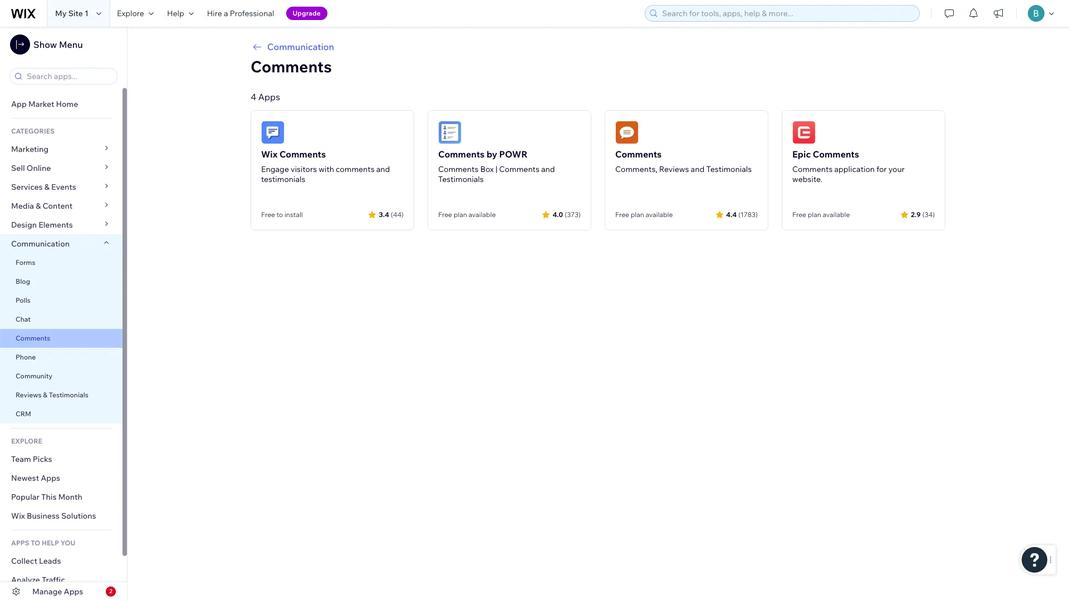 Task type: vqa. For each thing, say whether or not it's contained in the screenshot.
Preview button
no



Task type: describe. For each thing, give the bounding box(es) containing it.
0 vertical spatial communication link
[[251, 40, 946, 53]]

hire
[[207, 8, 222, 18]]

visitors
[[291, 164, 317, 174]]

4.4
[[726, 210, 737, 219]]

1
[[85, 8, 89, 18]]

(373)
[[565, 210, 581, 219]]

testimonials inside the sidebar "element"
[[49, 391, 88, 399]]

team picks link
[[0, 450, 123, 469]]

and inside comments by powr comments box | comments and testimonials
[[541, 164, 555, 174]]

menu
[[59, 39, 83, 50]]

comments inside the comments comments, reviews and testimonials
[[615, 149, 662, 160]]

reviews & testimonials link
[[0, 386, 123, 405]]

comments link
[[0, 329, 123, 348]]

reviews & testimonials
[[16, 391, 88, 399]]

media & content link
[[0, 197, 123, 216]]

and inside the comments comments, reviews and testimonials
[[691, 164, 705, 174]]

plan for comments
[[808, 211, 821, 219]]

by
[[487, 149, 497, 160]]

collect
[[11, 556, 37, 566]]

help button
[[160, 0, 200, 27]]

testimonials inside the comments comments, reviews and testimonials
[[706, 164, 752, 174]]

and inside wix comments engage visitors with comments and testimonials
[[376, 164, 390, 174]]

polls link
[[0, 291, 123, 310]]

design
[[11, 220, 37, 230]]

to
[[31, 539, 40, 548]]

reviews inside the comments comments, reviews and testimonials
[[659, 164, 689, 174]]

services & events
[[11, 182, 76, 192]]

free to install
[[261, 211, 303, 219]]

services
[[11, 182, 43, 192]]

you
[[61, 539, 75, 548]]

sell online
[[11, 163, 51, 173]]

4.4 (1783)
[[726, 210, 758, 219]]

marketing link
[[0, 140, 123, 159]]

apps for newest apps
[[41, 473, 60, 483]]

upgrade button
[[286, 7, 327, 20]]

comments down epic
[[793, 164, 833, 174]]

available for comments
[[823, 211, 850, 219]]

services & events link
[[0, 178, 123, 197]]

hire a professional link
[[200, 0, 281, 27]]

box
[[480, 164, 494, 174]]

home
[[56, 99, 78, 109]]

wix business solutions link
[[0, 507, 123, 526]]

& for events
[[44, 182, 50, 192]]

1 vertical spatial communication link
[[0, 234, 123, 253]]

leads
[[39, 556, 61, 566]]

testimonials
[[261, 174, 305, 184]]

popular
[[11, 492, 39, 502]]

testimonials inside comments by powr comments box | comments and testimonials
[[438, 174, 484, 184]]

categories
[[11, 127, 55, 135]]

professional
[[230, 8, 274, 18]]

available for reviews
[[646, 211, 673, 219]]

sell online link
[[0, 159, 123, 178]]

market
[[28, 99, 54, 109]]

comments up 4 apps
[[251, 57, 332, 76]]

a
[[224, 8, 228, 18]]

design elements link
[[0, 216, 123, 234]]

apps to help you
[[11, 539, 75, 548]]

|
[[496, 164, 498, 174]]

plan for powr
[[454, 211, 467, 219]]

for
[[877, 164, 887, 174]]

chat link
[[0, 310, 123, 329]]

comments
[[336, 164, 375, 174]]

free for epic comments
[[793, 211, 807, 219]]

analyze traffic
[[11, 575, 65, 585]]

blog link
[[0, 272, 123, 291]]

collect leads link
[[0, 552, 123, 571]]

manage apps
[[32, 587, 83, 597]]

available for powr
[[469, 211, 496, 219]]

online
[[27, 163, 51, 173]]

apps for manage apps
[[64, 587, 83, 597]]

comments up the application
[[813, 149, 859, 160]]

2.9 (34)
[[911, 210, 935, 219]]

comments inside wix comments engage visitors with comments and testimonials
[[280, 149, 326, 160]]

manage
[[32, 587, 62, 597]]

upgrade
[[293, 9, 321, 17]]

hire a professional
[[207, 8, 274, 18]]

4.0
[[553, 210, 563, 219]]

comments logo image
[[615, 121, 639, 144]]

3.4 (44)
[[379, 210, 404, 219]]

my site 1
[[55, 8, 89, 18]]

help
[[42, 539, 59, 548]]

show
[[33, 39, 57, 50]]

comments down powr
[[499, 164, 540, 174]]

blog
[[16, 277, 30, 286]]

& for testimonials
[[43, 391, 47, 399]]

install
[[285, 211, 303, 219]]

4
[[251, 91, 256, 102]]

newest
[[11, 473, 39, 483]]



Task type: locate. For each thing, give the bounding box(es) containing it.
available down comments,
[[646, 211, 673, 219]]

month
[[58, 492, 82, 502]]

(34)
[[923, 210, 935, 219]]

1 available from the left
[[469, 211, 496, 219]]

available
[[469, 211, 496, 219], [646, 211, 673, 219], [823, 211, 850, 219]]

apps down traffic at the bottom left of the page
[[64, 587, 83, 597]]

epic
[[793, 149, 811, 160]]

0 horizontal spatial available
[[469, 211, 496, 219]]

comments by powr logo image
[[438, 121, 462, 144]]

2 vertical spatial &
[[43, 391, 47, 399]]

comments by powr comments box | comments and testimonials
[[438, 149, 555, 184]]

1 free from the left
[[261, 211, 275, 219]]

wix for business
[[11, 511, 25, 521]]

1 plan from the left
[[454, 211, 467, 219]]

Search for tools, apps, help & more... field
[[659, 6, 916, 21]]

apps right 4
[[258, 91, 280, 102]]

analyze
[[11, 575, 40, 585]]

2 and from the left
[[541, 164, 555, 174]]

2 plan from the left
[[631, 211, 644, 219]]

0 horizontal spatial apps
[[41, 473, 60, 483]]

wix comments logo image
[[261, 121, 285, 144]]

0 vertical spatial communication
[[267, 41, 334, 52]]

communication down upgrade button
[[267, 41, 334, 52]]

1 vertical spatial communication
[[11, 239, 71, 249]]

marketing
[[11, 144, 49, 154]]

2
[[109, 588, 112, 595]]

phone link
[[0, 348, 123, 367]]

2.9
[[911, 210, 921, 219]]

testimonials up 4.4
[[706, 164, 752, 174]]

2 horizontal spatial plan
[[808, 211, 821, 219]]

3 available from the left
[[823, 211, 850, 219]]

2 horizontal spatial testimonials
[[706, 164, 752, 174]]

4 apps
[[251, 91, 280, 102]]

polls
[[16, 296, 31, 305]]

2 horizontal spatial and
[[691, 164, 705, 174]]

& for content
[[36, 201, 41, 211]]

communication link
[[251, 40, 946, 53], [0, 234, 123, 253]]

free plan available down comments,
[[615, 211, 673, 219]]

4 free from the left
[[793, 211, 807, 219]]

reviews inside reviews & testimonials link
[[16, 391, 41, 399]]

show menu button
[[10, 35, 83, 55]]

free for comments
[[615, 211, 629, 219]]

apps for 4 apps
[[258, 91, 280, 102]]

1 horizontal spatial communication link
[[251, 40, 946, 53]]

free for wix comments
[[261, 211, 275, 219]]

forms link
[[0, 253, 123, 272]]

0 horizontal spatial communication
[[11, 239, 71, 249]]

popular this month
[[11, 492, 82, 502]]

1 horizontal spatial reviews
[[659, 164, 689, 174]]

(1783)
[[739, 210, 758, 219]]

community
[[16, 372, 52, 380]]

free left to at left top
[[261, 211, 275, 219]]

free down comments,
[[615, 211, 629, 219]]

testimonials
[[706, 164, 752, 174], [438, 174, 484, 184], [49, 391, 88, 399]]

0 vertical spatial wix
[[261, 149, 278, 160]]

1 vertical spatial apps
[[41, 473, 60, 483]]

1 vertical spatial &
[[36, 201, 41, 211]]

content
[[43, 201, 73, 211]]

3.4
[[379, 210, 389, 219]]

comments up visitors
[[280, 149, 326, 160]]

2 horizontal spatial apps
[[258, 91, 280, 102]]

testimonials down community "link"
[[49, 391, 88, 399]]

plan for reviews
[[631, 211, 644, 219]]

available down box
[[469, 211, 496, 219]]

newest apps link
[[0, 469, 123, 488]]

free for comments by powr
[[438, 211, 452, 219]]

communication down the design elements
[[11, 239, 71, 249]]

newest apps
[[11, 473, 60, 483]]

my
[[55, 8, 67, 18]]

business
[[27, 511, 60, 521]]

1 horizontal spatial communication
[[267, 41, 334, 52]]

website.
[[793, 174, 823, 184]]

application
[[835, 164, 875, 174]]

crm
[[16, 410, 31, 418]]

with
[[319, 164, 334, 174]]

comments,
[[615, 164, 658, 174]]

1 vertical spatial reviews
[[16, 391, 41, 399]]

0 horizontal spatial and
[[376, 164, 390, 174]]

free
[[261, 211, 275, 219], [438, 211, 452, 219], [615, 211, 629, 219], [793, 211, 807, 219]]

wix business solutions
[[11, 511, 96, 521]]

sidebar element
[[0, 27, 128, 602]]

3 and from the left
[[691, 164, 705, 174]]

1 horizontal spatial wix
[[261, 149, 278, 160]]

1 horizontal spatial plan
[[631, 211, 644, 219]]

explore
[[117, 8, 144, 18]]

0 horizontal spatial communication link
[[0, 234, 123, 253]]

&
[[44, 182, 50, 192], [36, 201, 41, 211], [43, 391, 47, 399]]

wix comments engage visitors with comments and testimonials
[[261, 149, 390, 184]]

1 horizontal spatial available
[[646, 211, 673, 219]]

sell
[[11, 163, 25, 173]]

plan
[[454, 211, 467, 219], [631, 211, 644, 219], [808, 211, 821, 219]]

powr
[[499, 149, 528, 160]]

2 free plan available from the left
[[615, 211, 673, 219]]

free plan available down website.
[[793, 211, 850, 219]]

2 available from the left
[[646, 211, 673, 219]]

to
[[277, 211, 283, 219]]

picks
[[33, 455, 52, 465]]

3 plan from the left
[[808, 211, 821, 219]]

comments up phone
[[16, 334, 50, 343]]

this
[[41, 492, 57, 502]]

wix down popular
[[11, 511, 25, 521]]

explore
[[11, 437, 42, 446]]

media & content
[[11, 201, 73, 211]]

1 horizontal spatial free plan available
[[615, 211, 673, 219]]

0 vertical spatial &
[[44, 182, 50, 192]]

app market home link
[[0, 95, 123, 114]]

comments up comments,
[[615, 149, 662, 160]]

free plan available for reviews
[[615, 211, 673, 219]]

apps
[[11, 539, 29, 548]]

0 horizontal spatial wix
[[11, 511, 25, 521]]

reviews right comments,
[[659, 164, 689, 174]]

free plan available for powr
[[438, 211, 496, 219]]

team
[[11, 455, 31, 465]]

available down the application
[[823, 211, 850, 219]]

0 horizontal spatial free plan available
[[438, 211, 496, 219]]

wix up engage
[[261, 149, 278, 160]]

popular this month link
[[0, 488, 123, 507]]

crm link
[[0, 405, 123, 424]]

traffic
[[42, 575, 65, 585]]

help
[[167, 8, 184, 18]]

analyze traffic link
[[0, 571, 123, 590]]

Search apps... field
[[23, 69, 114, 84]]

free plan available for comments
[[793, 211, 850, 219]]

media
[[11, 201, 34, 211]]

comments down comments by powr logo
[[438, 149, 485, 160]]

comments left box
[[438, 164, 479, 174]]

free plan available down box
[[438, 211, 496, 219]]

wix inside wix comments engage visitors with comments and testimonials
[[261, 149, 278, 160]]

community link
[[0, 367, 123, 386]]

chat
[[16, 315, 31, 324]]

comments comments, reviews and testimonials
[[615, 149, 752, 174]]

3 free plan available from the left
[[793, 211, 850, 219]]

comments
[[251, 57, 332, 76], [280, 149, 326, 160], [438, 149, 485, 160], [615, 149, 662, 160], [813, 149, 859, 160], [438, 164, 479, 174], [499, 164, 540, 174], [793, 164, 833, 174], [16, 334, 50, 343]]

collect leads
[[11, 556, 61, 566]]

app market home
[[11, 99, 78, 109]]

solutions
[[61, 511, 96, 521]]

2 horizontal spatial free plan available
[[793, 211, 850, 219]]

2 horizontal spatial available
[[823, 211, 850, 219]]

testimonials left |
[[438, 174, 484, 184]]

wix
[[261, 149, 278, 160], [11, 511, 25, 521]]

wix for comments
[[261, 149, 278, 160]]

& right media
[[36, 201, 41, 211]]

1 free plan available from the left
[[438, 211, 496, 219]]

1 horizontal spatial apps
[[64, 587, 83, 597]]

and
[[376, 164, 390, 174], [541, 164, 555, 174], [691, 164, 705, 174]]

2 vertical spatial apps
[[64, 587, 83, 597]]

epic comments comments application for your website.
[[793, 149, 905, 184]]

0 vertical spatial apps
[[258, 91, 280, 102]]

1 vertical spatial wix
[[11, 511, 25, 521]]

0 vertical spatial reviews
[[659, 164, 689, 174]]

1 and from the left
[[376, 164, 390, 174]]

0 horizontal spatial reviews
[[16, 391, 41, 399]]

team picks
[[11, 455, 52, 465]]

reviews up "crm"
[[16, 391, 41, 399]]

1 horizontal spatial testimonials
[[438, 174, 484, 184]]

3 free from the left
[[615, 211, 629, 219]]

events
[[51, 182, 76, 192]]

design elements
[[11, 220, 73, 230]]

2 free from the left
[[438, 211, 452, 219]]

epic comments logo image
[[793, 121, 816, 144]]

(44)
[[391, 210, 404, 219]]

communication inside the sidebar "element"
[[11, 239, 71, 249]]

free right (44)
[[438, 211, 452, 219]]

site
[[68, 8, 83, 18]]

wix inside the sidebar "element"
[[11, 511, 25, 521]]

engage
[[261, 164, 289, 174]]

& left events
[[44, 182, 50, 192]]

apps inside newest apps link
[[41, 473, 60, 483]]

1 horizontal spatial and
[[541, 164, 555, 174]]

& down community
[[43, 391, 47, 399]]

apps up this
[[41, 473, 60, 483]]

comments inside "link"
[[16, 334, 50, 343]]

0 horizontal spatial testimonials
[[49, 391, 88, 399]]

free down website.
[[793, 211, 807, 219]]

apps
[[258, 91, 280, 102], [41, 473, 60, 483], [64, 587, 83, 597]]

your
[[889, 164, 905, 174]]

0 horizontal spatial plan
[[454, 211, 467, 219]]



